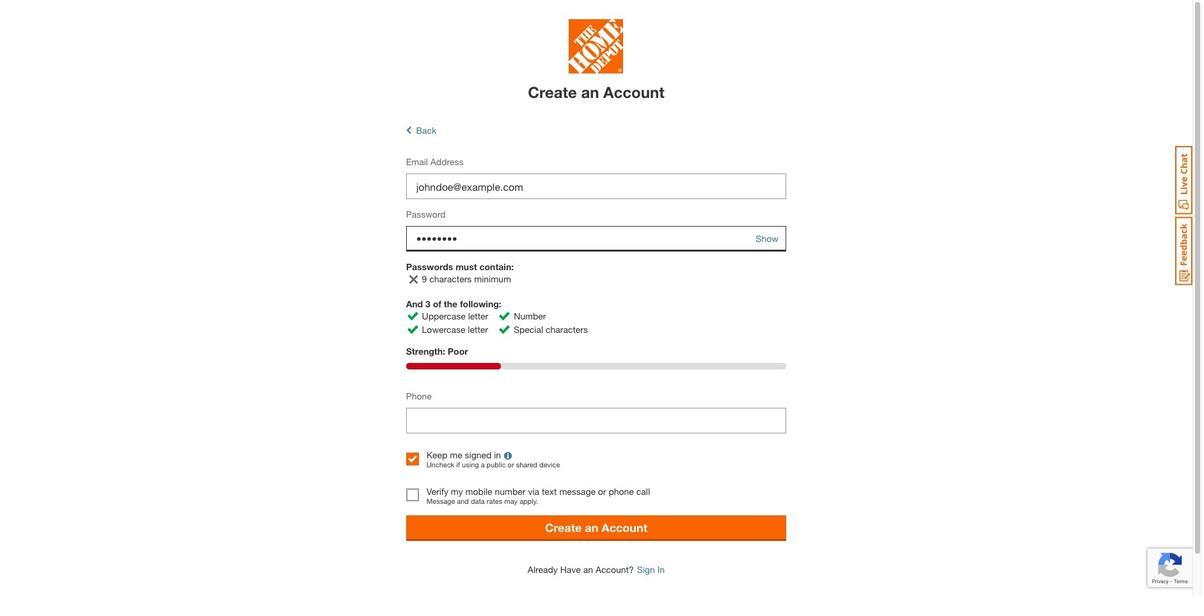 Task type: vqa. For each thing, say whether or not it's contained in the screenshot.
Live Chat image
yes



Task type: locate. For each thing, give the bounding box(es) containing it.
None email field
[[406, 174, 787, 199]]

thd logo image
[[569, 19, 624, 77]]

image alt image
[[406, 272, 420, 286], [408, 312, 418, 321], [500, 312, 510, 321], [408, 325, 418, 334], [499, 325, 510, 334]]

None text field
[[406, 408, 787, 434]]

None password field
[[406, 226, 787, 252]]



Task type: describe. For each thing, give the bounding box(es) containing it.
back arrow image
[[406, 125, 411, 136]]

live chat image
[[1176, 146, 1193, 214]]

feedback link image
[[1176, 216, 1193, 286]]



